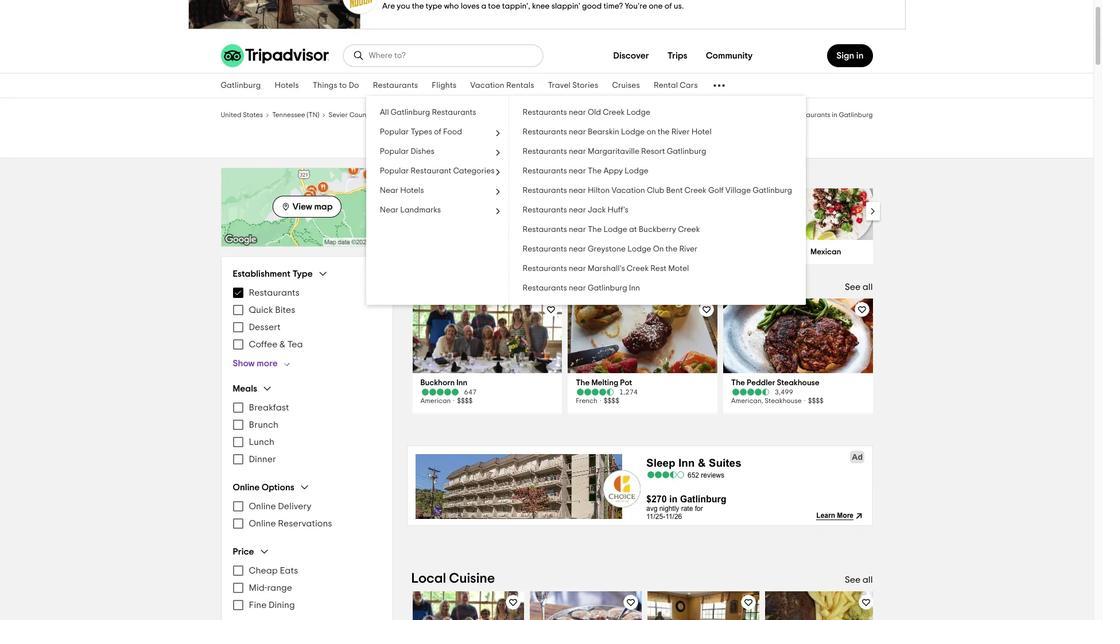 Task type: locate. For each thing, give the bounding box(es) containing it.
the right on
[[658, 128, 670, 136]]

restaurants near the lodge at buckberry creek link
[[509, 220, 806, 239]]

lodge for at
[[604, 226, 628, 234]]

0 vertical spatial near
[[380, 187, 399, 195]]

near hotels
[[380, 187, 424, 195]]

tennessee
[[272, 111, 305, 118]]

menu containing breakfast
[[233, 399, 381, 468]]

3 menu from the top
[[233, 498, 381, 532]]

near for restaurants near the appy lodge
[[569, 167, 586, 175]]

10
[[767, 111, 774, 118]]

the
[[753, 111, 766, 118]]

vacation up the huff's
[[612, 187, 645, 195]]

online for online reservations
[[249, 519, 276, 528]]

$$$$ down melting
[[604, 397, 620, 404]]

menu containing restaurants
[[233, 284, 381, 353]]

hotels inside "button"
[[400, 187, 424, 195]]

online delivery
[[249, 502, 312, 511]]

3 $$$$ from the left
[[808, 397, 824, 404]]

2 see from the top
[[845, 575, 861, 585]]

online left 'options'
[[233, 483, 260, 492]]

restaurant
[[411, 167, 452, 175]]

1 vertical spatial gatlinburg link
[[381, 110, 415, 119]]

categories
[[453, 167, 495, 175]]

10 near from the top
[[569, 284, 586, 292]]

see for second see all link
[[845, 575, 861, 585]]

popular inside button
[[380, 148, 409, 156]]

the left appy at right
[[588, 167, 602, 175]]

near for restaurants near the lodge at buckberry creek
[[569, 226, 586, 234]]

near down restaurants near marshall's creek rest motel
[[569, 284, 586, 292]]

all
[[863, 282, 873, 292], [863, 575, 873, 585]]

0 horizontal spatial food
[[443, 128, 462, 136]]

lodge left the on
[[628, 245, 651, 253]]

1 all from the top
[[863, 282, 873, 292]]

menu for meals
[[233, 399, 381, 468]]

0 horizontal spatial hotels
[[275, 82, 299, 90]]

group containing meals
[[233, 383, 381, 468]]

4.5 of 5 bubbles. 1,274 reviews element
[[576, 388, 710, 396]]

2 vertical spatial online
[[249, 519, 276, 528]]

near up restaurants near gatlinburg inn
[[569, 265, 586, 273]]

1 vertical spatial see all
[[845, 575, 873, 585]]

2 vertical spatial in
[[545, 130, 559, 149]]

american, steakhouse
[[731, 397, 802, 404]]

1 vertical spatial the
[[666, 245, 678, 253]]

steakhouse
[[517, 248, 560, 256], [777, 379, 820, 387], [765, 397, 802, 404]]

near up the near landmarks
[[380, 187, 399, 195]]

$$$$ down 3,499 link
[[808, 397, 824, 404]]

group
[[233, 268, 381, 369], [233, 383, 381, 468], [233, 482, 381, 532], [233, 546, 381, 614]]

bent
[[666, 187, 683, 195]]

trips
[[668, 51, 688, 60]]

menu containing online delivery
[[233, 498, 381, 532]]

near
[[380, 187, 399, 195], [380, 206, 399, 214]]

near up restaurants near the appy lodge
[[569, 148, 586, 156]]

things to do link
[[306, 73, 366, 98]]

1 vertical spatial hotels
[[400, 187, 424, 195]]

near for restaurants near jack huff's
[[569, 206, 586, 214]]

advertisement region
[[0, 0, 1094, 29], [407, 446, 873, 539]]

menu for online options
[[233, 498, 381, 532]]

menu containing cheap eats
[[233, 562, 381, 614]]

near down restaurants near old creek lodge
[[569, 128, 586, 136]]

inn up the 647
[[457, 379, 467, 387]]

5.0 of 5 bubbles. 647 reviews element
[[421, 388, 554, 396]]

8 near from the top
[[569, 245, 586, 253]]

near left appy at right
[[569, 167, 586, 175]]

2 near from the top
[[380, 206, 399, 214]]

1 near from the top
[[380, 187, 399, 195]]

options
[[262, 483, 294, 492]]

popular inside 'button'
[[380, 167, 409, 175]]

6 near from the top
[[569, 206, 586, 214]]

see for second see all link from the bottom of the page
[[845, 282, 861, 292]]

1 menu from the top
[[233, 284, 381, 353]]

0 horizontal spatial in
[[545, 130, 559, 149]]

dinner
[[249, 455, 276, 464]]

4 menu from the top
[[233, 562, 381, 614]]

popular inside "button"
[[380, 128, 409, 136]]

&
[[280, 340, 286, 349]]

menu
[[233, 284, 381, 353], [233, 399, 381, 468], [233, 498, 381, 532], [233, 562, 381, 614]]

2 horizontal spatial in
[[857, 51, 864, 60]]

2 all from the top
[[863, 575, 873, 585]]

food inside "button"
[[443, 128, 462, 136]]

1 vertical spatial inn
[[457, 379, 467, 387]]

popular left "dishes"
[[380, 148, 409, 156]]

fine dining
[[249, 601, 295, 610]]

near down near hotels
[[380, 206, 399, 214]]

0 vertical spatial advertisement region
[[0, 0, 1094, 29]]

best
[[775, 111, 791, 118]]

0 horizontal spatial gatlinburg link
[[214, 73, 268, 98]]

online down online delivery
[[249, 519, 276, 528]]

mexican link
[[803, 240, 896, 264]]

1 vertical spatial near
[[380, 206, 399, 214]]

all for second see all link from the bottom of the page
[[863, 282, 873, 292]]

menu for price
[[233, 562, 381, 614]]

the inside the peddler steakhouse link
[[731, 379, 745, 387]]

restaurants near margaritaville resort gatlinburg link
[[509, 142, 806, 161]]

2 vertical spatial popular
[[380, 167, 409, 175]]

club
[[647, 187, 665, 195]]

0 vertical spatial online
[[233, 483, 260, 492]]

1 group from the top
[[233, 268, 381, 369]]

1 horizontal spatial vacation
[[612, 187, 645, 195]]

steakhouse link
[[509, 240, 602, 264]]

restaurants inside "link"
[[432, 109, 476, 117]]

see
[[845, 282, 861, 292], [845, 575, 861, 585]]

all for second see all link
[[863, 575, 873, 585]]

4 near from the top
[[569, 167, 586, 175]]

3 near from the top
[[569, 148, 586, 156]]

travel
[[548, 82, 571, 90]]

gatlinburg
[[221, 82, 261, 90], [391, 109, 430, 117], [381, 111, 415, 118], [425, 111, 458, 118], [839, 111, 873, 118], [563, 130, 653, 149], [667, 148, 707, 156], [458, 169, 526, 183], [753, 187, 792, 195], [588, 284, 627, 292]]

breakfast
[[249, 403, 289, 412]]

tea
[[288, 340, 303, 349]]

the up the french
[[576, 379, 590, 387]]

popular down the all
[[380, 128, 409, 136]]

0 vertical spatial all
[[863, 282, 873, 292]]

near landmarks button
[[366, 200, 508, 220]]

1 near from the top
[[569, 109, 586, 117]]

1 see from the top
[[845, 282, 861, 292]]

travel stories
[[548, 82, 599, 90]]

river left hotel
[[672, 128, 690, 136]]

lodge right appy at right
[[625, 167, 649, 175]]

of
[[434, 128, 442, 136]]

$$$$ for the melting pot
[[604, 397, 620, 404]]

rentals
[[506, 82, 534, 90]]

near left the greystone
[[569, 245, 586, 253]]

$$$$ for the peddler steakhouse
[[808, 397, 824, 404]]

4 group from the top
[[233, 546, 381, 614]]

cruises link
[[605, 73, 647, 98]]

view map button
[[272, 196, 341, 217]]

steakhouse up the 4.5 of 5 bubbles. 3,499 reviews element
[[777, 379, 820, 387]]

sevier county
[[329, 111, 372, 118]]

1 vertical spatial see all link
[[845, 575, 873, 585]]

the down jack
[[588, 226, 602, 234]]

1 vertical spatial popular
[[380, 148, 409, 156]]

local cuisine
[[411, 572, 495, 586]]

1 horizontal spatial inn
[[629, 284, 640, 292]]

0 vertical spatial in
[[857, 51, 864, 60]]

1 vertical spatial vacation
[[612, 187, 645, 195]]

gatlinburg link
[[214, 73, 268, 98], [381, 110, 415, 119]]

steakhouse down restaurants near jack huff's
[[517, 248, 560, 256]]

types
[[411, 128, 432, 136]]

dining
[[269, 601, 295, 610]]

restaurants near gatlinburg inn
[[523, 284, 640, 292]]

restaurants near marshall's creek rest motel link
[[509, 259, 806, 278]]

None search field
[[344, 45, 542, 66]]

delivery
[[278, 502, 312, 511]]

0 vertical spatial river
[[672, 128, 690, 136]]

restaurants near jack huff's link
[[509, 200, 806, 220]]

0 vertical spatial see
[[845, 282, 861, 292]]

bites
[[275, 305, 295, 315]]

popular for popular restaurant categories
[[380, 167, 409, 175]]

in for restaurants in gatlinburg
[[545, 130, 559, 149]]

1 vertical spatial all
[[863, 575, 873, 585]]

near left jack
[[569, 206, 586, 214]]

lodge inside restaurants near old creek lodge link
[[627, 109, 651, 117]]

2 horizontal spatial $$$$
[[808, 397, 824, 404]]

0 horizontal spatial vacation
[[470, 82, 505, 90]]

lodge inside restaurants near bearskin lodge on the river hotel link
[[621, 128, 645, 136]]

food for popular types of food
[[443, 128, 462, 136]]

inn down the restaurants near marshall's creek rest motel link
[[629, 284, 640, 292]]

buckhorn inn
[[421, 379, 467, 387]]

1 horizontal spatial $$$$
[[604, 397, 620, 404]]

Search search field
[[369, 51, 533, 61]]

all gatlinburg restaurants link
[[366, 103, 508, 122]]

in down restaurants near old creek lodge
[[545, 130, 559, 149]]

9 near from the top
[[569, 265, 586, 273]]

2 see all from the top
[[845, 575, 873, 585]]

0 horizontal spatial inn
[[457, 379, 467, 387]]

american
[[421, 397, 451, 404]]

vacation left rentals
[[470, 82, 505, 90]]

1 vertical spatial online
[[249, 502, 276, 511]]

steakhouse down 3,499
[[765, 397, 802, 404]]

in
[[857, 51, 864, 60], [832, 111, 838, 118], [545, 130, 559, 149]]

online
[[233, 483, 260, 492], [249, 502, 276, 511], [249, 519, 276, 528]]

near down restaurants near jack huff's
[[569, 226, 586, 234]]

food right the of
[[443, 128, 462, 136]]

0 horizontal spatial $$$$
[[457, 397, 473, 404]]

1 horizontal spatial food
[[547, 169, 578, 183]]

near up restaurants near jack huff's
[[569, 187, 586, 195]]

near inside near hotels "button"
[[380, 187, 399, 195]]

near inside near landmarks button
[[380, 206, 399, 214]]

3 popular from the top
[[380, 167, 409, 175]]

by
[[529, 169, 544, 183]]

popular up near hotels
[[380, 167, 409, 175]]

5 near from the top
[[569, 187, 586, 195]]

view map
[[293, 202, 333, 211]]

on
[[653, 245, 664, 253]]

the melting pot
[[576, 379, 632, 387]]

restaurants near bearskin lodge on the river hotel
[[523, 128, 712, 136]]

lodge inside the restaurants near greystone lodge on the river link
[[628, 245, 651, 253]]

0 vertical spatial popular
[[380, 128, 409, 136]]

lodge for on
[[628, 245, 651, 253]]

1 horizontal spatial hotels
[[400, 187, 424, 195]]

1 vertical spatial steakhouse
[[777, 379, 820, 387]]

7 near from the top
[[569, 226, 586, 234]]

0 vertical spatial see all link
[[845, 282, 873, 292]]

trips button
[[658, 44, 697, 67]]

french
[[576, 397, 598, 404]]

establishment type
[[233, 269, 313, 278]]

see all for second see all link
[[845, 575, 873, 585]]

eats
[[280, 566, 298, 575]]

near for restaurants near hilton vacation club bent creek golf village gatlinburg
[[569, 187, 586, 195]]

hotels up tennessee on the top left of page
[[275, 82, 299, 90]]

buckhorn
[[421, 379, 455, 387]]

1 vertical spatial see
[[845, 575, 861, 585]]

near for near hotels
[[380, 187, 399, 195]]

1 horizontal spatial in
[[832, 111, 838, 118]]

browse gatlinburg by food
[[411, 169, 578, 183]]

near left the old
[[569, 109, 586, 117]]

2 see all link from the top
[[845, 575, 873, 585]]

in right sign
[[857, 51, 864, 60]]

gatlinburg link down restaurants link
[[381, 110, 415, 119]]

$$$$ down the 647
[[457, 397, 473, 404]]

the up american,
[[731, 379, 745, 387]]

the inside restaurants near the appy lodge link
[[588, 167, 602, 175]]

show more
[[233, 359, 278, 368]]

dishes
[[411, 148, 435, 156]]

1 $$$$ from the left
[[457, 397, 473, 404]]

3 group from the top
[[233, 482, 381, 532]]

1 vertical spatial in
[[832, 111, 838, 118]]

range
[[267, 583, 292, 593]]

0 vertical spatial see all
[[845, 282, 873, 292]]

gatlinburg link up united states link
[[214, 73, 268, 98]]

0 vertical spatial steakhouse
[[517, 248, 560, 256]]

2 popular from the top
[[380, 148, 409, 156]]

the 10  best restaurants in gatlinburg
[[753, 111, 873, 118]]

lodge up on
[[627, 109, 651, 117]]

fine
[[249, 601, 267, 610]]

0 vertical spatial the
[[658, 128, 670, 136]]

1 vertical spatial food
[[547, 169, 578, 183]]

rental
[[654, 82, 678, 90]]

1 popular from the top
[[380, 128, 409, 136]]

in right best
[[832, 111, 838, 118]]

2 menu from the top
[[233, 399, 381, 468]]

the inside restaurants near the lodge at buckberry creek link
[[588, 226, 602, 234]]

river up "motel"
[[680, 245, 698, 253]]

tripadvisor image
[[221, 44, 329, 67]]

restaurants link
[[366, 73, 425, 98]]

1 vertical spatial river
[[680, 245, 698, 253]]

2 $$$$ from the left
[[604, 397, 620, 404]]

rest
[[651, 265, 667, 273]]

1 horizontal spatial gatlinburg link
[[381, 110, 415, 119]]

seafood
[[615, 248, 646, 256]]

the right the on
[[666, 245, 678, 253]]

2 near from the top
[[569, 128, 586, 136]]

0 vertical spatial food
[[443, 128, 462, 136]]

food right by
[[547, 169, 578, 183]]

1 see all from the top
[[845, 282, 873, 292]]

near landmarks
[[380, 206, 441, 214]]

near
[[569, 109, 586, 117], [569, 128, 586, 136], [569, 148, 586, 156], [569, 167, 586, 175], [569, 187, 586, 195], [569, 206, 586, 214], [569, 226, 586, 234], [569, 245, 586, 253], [569, 265, 586, 273], [569, 284, 586, 292]]

hotels up the near landmarks
[[400, 187, 424, 195]]

restaurants near hilton vacation club bent creek golf village gatlinburg
[[523, 187, 792, 195]]

1,274 link
[[576, 388, 710, 396]]

lodge left at
[[604, 226, 628, 234]]

lodge left on
[[621, 128, 645, 136]]

online down online options on the left of the page
[[249, 502, 276, 511]]

discover
[[613, 51, 649, 60]]

restaurants near old creek lodge link
[[509, 103, 806, 122]]

2 group from the top
[[233, 383, 381, 468]]

inn
[[629, 284, 640, 292], [457, 379, 467, 387]]

the inside the melting pot link
[[576, 379, 590, 387]]



Task type: vqa. For each thing, say whether or not it's contained in the screenshot.
POST PHOTOS
no



Task type: describe. For each thing, give the bounding box(es) containing it.
mexican
[[811, 248, 841, 256]]

steakhouse inside the peddler steakhouse link
[[777, 379, 820, 387]]

0 vertical spatial hotels
[[275, 82, 299, 90]]

all
[[380, 109, 389, 117]]

cars
[[680, 82, 698, 90]]

near for near landmarks
[[380, 206, 399, 214]]

near for restaurants near marshall's creek rest motel
[[569, 265, 586, 273]]

popular for popular types of food
[[380, 128, 409, 136]]

local
[[411, 572, 446, 586]]

peddler
[[747, 379, 775, 387]]

resort
[[641, 148, 665, 156]]

the peddler steakhouse link
[[731, 378, 865, 388]]

tennessee (tn) link
[[272, 110, 319, 119]]

river for restaurants near bearskin lodge on the river hotel
[[672, 128, 690, 136]]

647
[[464, 389, 477, 396]]

pot
[[620, 379, 632, 387]]

united states
[[221, 111, 263, 118]]

creek left golf
[[685, 187, 707, 195]]

1,274
[[620, 389, 638, 396]]

mid-range
[[249, 583, 292, 593]]

0 vertical spatial vacation
[[470, 82, 505, 90]]

hotels link
[[268, 73, 306, 98]]

see all for second see all link from the bottom of the page
[[845, 282, 873, 292]]

online for online delivery
[[249, 502, 276, 511]]

meals
[[233, 384, 257, 393]]

3,499 link
[[731, 388, 865, 396]]

cuisine
[[449, 572, 495, 586]]

coffee & tea
[[249, 340, 303, 349]]

lodge for on
[[621, 128, 645, 136]]

online for online options
[[233, 483, 260, 492]]

popular for popular dishes
[[380, 148, 409, 156]]

near for restaurants near gatlinburg inn
[[569, 284, 586, 292]]

search image
[[353, 50, 364, 61]]

restaurants near bearskin lodge on the river hotel link
[[509, 122, 806, 142]]

village
[[726, 187, 751, 195]]

united
[[221, 111, 241, 118]]

the melting pot link
[[576, 378, 710, 388]]

on
[[647, 128, 656, 136]]

online reservations
[[249, 519, 332, 528]]

restaurants near greystone lodge on the river link
[[509, 239, 806, 259]]

near for restaurants near old creek lodge
[[569, 109, 586, 117]]

restaurants near greystone lodge on the river
[[523, 245, 698, 253]]

0 vertical spatial gatlinburg link
[[214, 73, 268, 98]]

flights link
[[425, 73, 464, 98]]

(tn)
[[307, 111, 319, 118]]

group containing price
[[233, 546, 381, 614]]

states
[[243, 111, 263, 118]]

group containing establishment type
[[233, 268, 381, 369]]

food for browse gatlinburg by food
[[547, 169, 578, 183]]

near for restaurants near greystone lodge on the river
[[569, 245, 586, 253]]

melting
[[592, 379, 619, 387]]

restaurants near gatlinburg inn link
[[509, 278, 806, 298]]

4.5 of 5 bubbles. 3,499 reviews element
[[731, 388, 865, 396]]

cruises
[[612, 82, 640, 90]]

sevier county link
[[329, 110, 372, 119]]

mid-
[[249, 583, 267, 593]]

steakhouse inside steakhouse link
[[517, 248, 560, 256]]

stories
[[573, 82, 599, 90]]

the for on
[[666, 245, 678, 253]]

brunch
[[249, 420, 279, 429]]

rental cars link
[[647, 73, 705, 98]]

golf
[[709, 187, 724, 195]]

map
[[314, 202, 333, 211]]

river for restaurants near greystone lodge on the river
[[680, 245, 698, 253]]

motel
[[668, 265, 689, 273]]

quick
[[249, 305, 273, 315]]

near for restaurants near margaritaville resort gatlinburg
[[569, 148, 586, 156]]

browse
[[411, 169, 456, 183]]

restaurants near the appy lodge link
[[509, 161, 806, 181]]

restaurants near hilton vacation club bent creek golf village gatlinburg link
[[509, 181, 806, 200]]

community
[[706, 51, 753, 60]]

discover button
[[604, 44, 658, 67]]

group containing online options
[[233, 482, 381, 532]]

cheap
[[249, 566, 278, 575]]

restaurants in gatlinburg
[[441, 130, 653, 149]]

restaurants near marshall's creek rest motel
[[523, 265, 689, 273]]

1 see all link from the top
[[845, 282, 873, 292]]

community button
[[697, 44, 762, 67]]

popular types of food
[[380, 128, 462, 136]]

establishment
[[233, 269, 291, 278]]

more
[[257, 359, 278, 368]]

popular types of food button
[[366, 122, 508, 142]]

2 vertical spatial steakhouse
[[765, 397, 802, 404]]

sign in
[[837, 51, 864, 60]]

landmarks
[[400, 206, 441, 214]]

marshall's
[[588, 265, 625, 273]]

0 vertical spatial inn
[[629, 284, 640, 292]]

greystone
[[588, 245, 626, 253]]

tennessee (tn)
[[272, 111, 319, 118]]

sign in link
[[828, 44, 873, 67]]

creek right buckberry
[[678, 226, 700, 234]]

1 vertical spatial advertisement region
[[407, 446, 873, 539]]

$$$$ for buckhorn inn
[[457, 397, 473, 404]]

restaurants near margaritaville resort gatlinburg
[[523, 148, 707, 156]]

in for sign in
[[857, 51, 864, 60]]

creek down seafood
[[627, 265, 649, 273]]

price
[[233, 547, 254, 556]]

old
[[588, 109, 601, 117]]

near for restaurants near bearskin lodge on the river hotel
[[569, 128, 586, 136]]

lodge inside restaurants near the appy lodge link
[[625, 167, 649, 175]]

margaritaville
[[588, 148, 640, 156]]

rental cars
[[654, 82, 698, 90]]

travel stories link
[[541, 73, 605, 98]]

to
[[339, 82, 347, 90]]

do
[[349, 82, 359, 90]]

restaurants near jack huff's
[[523, 206, 629, 214]]

creek right the old
[[603, 109, 625, 117]]

all gatlinburg restaurants
[[380, 109, 476, 117]]

gatlinburg inside "link"
[[391, 109, 430, 117]]

the for on
[[658, 128, 670, 136]]



